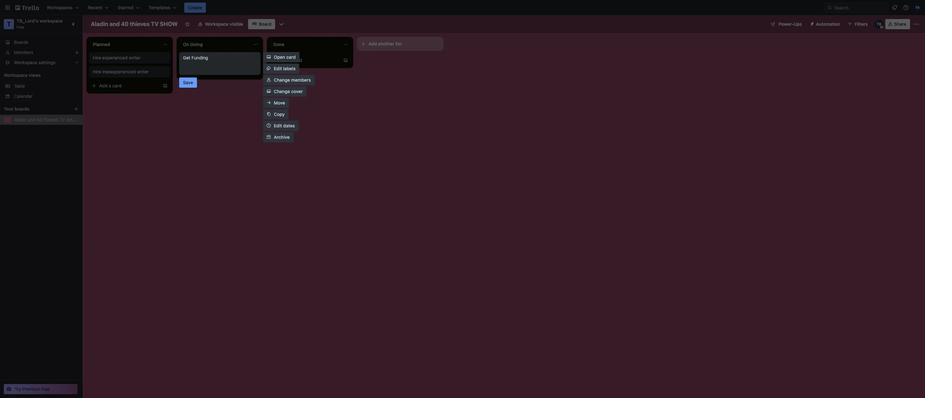 Task type: locate. For each thing, give the bounding box(es) containing it.
0 horizontal spatial add a card
[[99, 83, 122, 88]]

workspace up table
[[4, 72, 28, 78]]

0 vertical spatial hire
[[93, 55, 101, 60]]

change
[[274, 77, 290, 83], [274, 89, 290, 94]]

create button
[[184, 3, 206, 13]]

show inside board name text field
[[160, 21, 178, 27]]

edit
[[274, 66, 282, 71], [274, 123, 282, 128]]

1 horizontal spatial and
[[110, 21, 120, 27]]

a down funding
[[199, 69, 201, 74]]

1 vertical spatial hire
[[93, 69, 101, 74]]

1 vertical spatial add a card button
[[179, 67, 250, 77]]

card right open
[[286, 54, 296, 60]]

0 vertical spatial writer
[[129, 55, 141, 60]]

edit labels button
[[263, 64, 299, 74]]

1 vertical spatial thieves
[[44, 117, 58, 122]]

add a card down funding
[[189, 69, 212, 74]]

1 vertical spatial add a card
[[189, 69, 212, 74]]

and
[[110, 21, 120, 27], [28, 117, 36, 122]]

a down inexexperienced
[[109, 83, 111, 88]]

automation button
[[807, 19, 844, 29]]

hire experienced writer
[[93, 55, 141, 60]]

1 vertical spatial aladin and 40 thieves tv show
[[14, 117, 80, 122]]

edit left 'dates'
[[274, 123, 282, 128]]

0 horizontal spatial tv
[[59, 117, 65, 122]]

open card
[[274, 54, 296, 60]]

members
[[14, 50, 33, 55]]

0 horizontal spatial aladin
[[14, 117, 27, 122]]

add down inexexperienced
[[99, 83, 108, 88]]

another
[[378, 41, 395, 46]]

0 vertical spatial add a card button
[[269, 55, 341, 65]]

move
[[274, 100, 285, 106]]

1 horizontal spatial workspace
[[205, 21, 229, 27]]

1 edit from the top
[[274, 66, 282, 71]]

dates
[[283, 123, 295, 128]]

1 horizontal spatial 40
[[121, 21, 129, 27]]

add another list button
[[357, 37, 444, 51]]

writer for hire experienced writer
[[129, 55, 141, 60]]

add a card
[[280, 58, 302, 63], [189, 69, 212, 74], [99, 83, 122, 88]]

get
[[183, 55, 190, 60]]

aladin and 40 thieves tv show link
[[14, 117, 80, 123]]

1 horizontal spatial a
[[199, 69, 201, 74]]

boards link
[[0, 37, 83, 47]]

thieves
[[130, 21, 150, 27], [44, 117, 58, 122]]

workspace left visible
[[205, 21, 229, 27]]

share button
[[886, 19, 911, 29]]

0 vertical spatial 40
[[121, 21, 129, 27]]

hire
[[93, 55, 101, 60], [93, 69, 101, 74]]

add a card button down get funding link
[[179, 67, 250, 77]]

move button
[[263, 98, 289, 108]]

a up labels
[[289, 58, 292, 63]]

add left another
[[369, 41, 377, 46]]

0 vertical spatial aladin
[[91, 21, 108, 27]]

open information menu image
[[903, 4, 910, 11]]

writer inside "link"
[[129, 55, 141, 60]]

2 change from the top
[[274, 89, 290, 94]]

Get Funding text field
[[183, 55, 257, 72]]

change down "edit labels" button
[[274, 77, 290, 83]]

1 horizontal spatial create from template… image
[[253, 69, 258, 74]]

1 vertical spatial create from template… image
[[163, 83, 168, 88]]

1 horizontal spatial show
[[160, 21, 178, 27]]

2 edit from the top
[[274, 123, 282, 128]]

0 vertical spatial thieves
[[130, 21, 150, 27]]

0 vertical spatial workspace
[[205, 21, 229, 27]]

edit inside button
[[274, 66, 282, 71]]

card down inexexperienced
[[112, 83, 122, 88]]

change for change cover
[[274, 89, 290, 94]]

1 horizontal spatial aladin
[[91, 21, 108, 27]]

add board image
[[74, 106, 79, 112]]

1 vertical spatial show
[[66, 117, 80, 122]]

add a card down inexexperienced
[[99, 83, 122, 88]]

tv
[[151, 21, 159, 27], [59, 117, 65, 122]]

40 inside board name text field
[[121, 21, 129, 27]]

0 notifications image
[[891, 4, 899, 11]]

experienced
[[102, 55, 128, 60]]

0 vertical spatial edit
[[274, 66, 282, 71]]

edit for edit labels
[[274, 66, 282, 71]]

create from template… image for get funding
[[253, 69, 258, 74]]

1 horizontal spatial aladin and 40 thieves tv show
[[91, 21, 178, 27]]

card for add a card button related to hire experienced writer
[[112, 83, 122, 88]]

change for change members
[[274, 77, 290, 83]]

t
[[7, 20, 11, 28]]

workspace inside button
[[205, 21, 229, 27]]

0 horizontal spatial workspace
[[4, 72, 28, 78]]

0 horizontal spatial show
[[66, 117, 80, 122]]

0 horizontal spatial create from template… image
[[163, 83, 168, 88]]

hire for hire inexexperienced writer
[[93, 69, 101, 74]]

edit dates button
[[263, 121, 299, 131]]

1 hire from the top
[[93, 55, 101, 60]]

0 vertical spatial show
[[160, 21, 178, 27]]

writer for hire inexexperienced writer
[[137, 69, 149, 74]]

aladin and 40 thieves tv show inside board name text field
[[91, 21, 178, 27]]

hire experienced writer link
[[93, 55, 167, 61]]

40
[[121, 21, 129, 27], [37, 117, 42, 122]]

hire inside "link"
[[93, 55, 101, 60]]

copy
[[274, 112, 285, 117]]

2 vertical spatial add a card
[[99, 83, 122, 88]]

add for the rightmost add a card button
[[280, 58, 288, 63]]

hire left experienced
[[93, 55, 101, 60]]

your
[[4, 106, 14, 112]]

list
[[396, 41, 402, 46]]

add a card button up labels
[[269, 55, 341, 65]]

0 vertical spatial create from template… image
[[253, 69, 258, 74]]

0 vertical spatial aladin and 40 thieves tv show
[[91, 21, 178, 27]]

add up edit labels
[[280, 58, 288, 63]]

0 horizontal spatial 40
[[37, 117, 42, 122]]

1 horizontal spatial tv
[[151, 21, 159, 27]]

board link
[[248, 19, 275, 29]]

change inside button
[[274, 77, 290, 83]]

add a card button down hire inexexperienced writer
[[89, 81, 160, 91]]

0 horizontal spatial add a card button
[[89, 81, 160, 91]]

create from template… image down "edit card" image at the top of page
[[253, 69, 258, 74]]

1 vertical spatial aladin
[[14, 117, 27, 122]]

views
[[29, 72, 41, 78]]

open
[[274, 54, 285, 60]]

workspace
[[205, 21, 229, 27], [4, 72, 28, 78]]

writer up hire inexexperienced writer link
[[129, 55, 141, 60]]

aladin and 40 thieves tv show
[[91, 21, 178, 27], [14, 117, 80, 122]]

add up save
[[189, 69, 198, 74]]

edit left labels
[[274, 66, 282, 71]]

star or unstar board image
[[185, 22, 190, 27]]

1 change from the top
[[274, 77, 290, 83]]

2 vertical spatial a
[[109, 83, 111, 88]]

2 horizontal spatial add a card button
[[269, 55, 341, 65]]

1 vertical spatial and
[[28, 117, 36, 122]]

hire inexexperienced writer
[[93, 69, 149, 74]]

0 horizontal spatial a
[[109, 83, 111, 88]]

2 horizontal spatial a
[[289, 58, 292, 63]]

1 vertical spatial writer
[[137, 69, 149, 74]]

and inside board name text field
[[110, 21, 120, 27]]

get funding
[[183, 55, 208, 60]]

add a card for hire experienced writer
[[99, 83, 122, 88]]

show left the star or unstar board icon
[[160, 21, 178, 27]]

a
[[289, 58, 292, 63], [199, 69, 201, 74], [109, 83, 111, 88]]

tyler black (tylerblack44) image
[[914, 4, 922, 11]]

1 horizontal spatial add a card
[[189, 69, 212, 74]]

change members button
[[263, 75, 315, 85]]

tb_lord (tylerblack44) image
[[875, 20, 884, 29]]

tb_lord's
[[17, 18, 38, 24]]

1 vertical spatial workspace
[[4, 72, 28, 78]]

card up labels
[[293, 58, 302, 63]]

try premium free button
[[4, 384, 78, 394]]

boards
[[15, 106, 29, 112]]

inexexperienced
[[102, 69, 136, 74]]

add a card up labels
[[280, 58, 302, 63]]

t link
[[4, 19, 14, 29]]

create from template… image left save button
[[163, 83, 168, 88]]

0 vertical spatial add a card
[[280, 58, 302, 63]]

change inside button
[[274, 89, 290, 94]]

ups
[[794, 21, 802, 27]]

add
[[369, 41, 377, 46], [280, 58, 288, 63], [189, 69, 198, 74], [99, 83, 108, 88]]

writer
[[129, 55, 141, 60], [137, 69, 149, 74]]

change cover button
[[263, 86, 307, 97]]

writer down hire experienced writer "link"
[[137, 69, 149, 74]]

0 vertical spatial tv
[[151, 21, 159, 27]]

share
[[895, 21, 907, 27]]

boards
[[14, 39, 28, 45]]

edit card image
[[252, 55, 257, 60]]

primary element
[[0, 0, 925, 15]]

2 vertical spatial add a card button
[[89, 81, 160, 91]]

create from template… image
[[253, 69, 258, 74], [163, 83, 168, 88]]

card
[[286, 54, 296, 60], [293, 58, 302, 63], [203, 69, 212, 74], [112, 83, 122, 88]]

save
[[183, 80, 193, 85]]

board
[[259, 21, 272, 27]]

0 vertical spatial change
[[274, 77, 290, 83]]

edit inside button
[[274, 123, 282, 128]]

card down funding
[[203, 69, 212, 74]]

2 hire from the top
[[93, 69, 101, 74]]

show down add board icon
[[66, 117, 80, 122]]

1 vertical spatial change
[[274, 89, 290, 94]]

1 horizontal spatial thieves
[[130, 21, 150, 27]]

add inside add another list button
[[369, 41, 377, 46]]

1 horizontal spatial add a card button
[[179, 67, 250, 77]]

show
[[160, 21, 178, 27], [66, 117, 80, 122]]

show menu image
[[914, 21, 920, 27]]

change up move
[[274, 89, 290, 94]]

1 vertical spatial a
[[199, 69, 201, 74]]

hire left inexexperienced
[[93, 69, 101, 74]]

card for the rightmost add a card button
[[293, 58, 302, 63]]

card for add a card button for get funding
[[203, 69, 212, 74]]

1 vertical spatial edit
[[274, 123, 282, 128]]

power-ups button
[[766, 19, 806, 29]]

add a card button
[[269, 55, 341, 65], [179, 67, 250, 77], [89, 81, 160, 91]]

a for get funding
[[199, 69, 201, 74]]

workspace views
[[4, 72, 41, 78]]

0 vertical spatial and
[[110, 21, 120, 27]]

aladin
[[91, 21, 108, 27], [14, 117, 27, 122]]



Task type: vqa. For each thing, say whether or not it's contained in the screenshot.
Done
no



Task type: describe. For each thing, give the bounding box(es) containing it.
archive button
[[263, 132, 294, 142]]

workspace for workspace visible
[[205, 21, 229, 27]]

add another list
[[369, 41, 402, 46]]

Search field
[[833, 3, 888, 12]]

edit labels
[[274, 66, 296, 71]]

tb_lord's workspace link
[[17, 18, 63, 24]]

add a card button for get funding
[[179, 67, 250, 77]]

aladin inside board name text field
[[91, 21, 108, 27]]

2 horizontal spatial add a card
[[280, 58, 302, 63]]

tb_lord's workspace free
[[17, 18, 63, 30]]

labels
[[283, 66, 296, 71]]

1 vertical spatial 40
[[37, 117, 42, 122]]

tv inside board name text field
[[151, 21, 159, 27]]

edit for edit dates
[[274, 123, 282, 128]]

get funding link
[[183, 55, 257, 61]]

1 vertical spatial tv
[[59, 117, 65, 122]]

workspace visible button
[[194, 19, 247, 29]]

workspace
[[40, 18, 63, 24]]

add for add a card button related to hire experienced writer
[[99, 83, 108, 88]]

filters button
[[846, 19, 870, 29]]

save button
[[179, 78, 197, 88]]

hire inexexperienced writer link
[[93, 69, 167, 75]]

try
[[15, 386, 21, 392]]

table link
[[14, 83, 79, 89]]

hire for hire experienced writer
[[93, 55, 101, 60]]

show inside aladin and 40 thieves tv show link
[[66, 117, 80, 122]]

free
[[42, 386, 50, 392]]

archive
[[274, 134, 290, 140]]

calendar
[[14, 93, 32, 99]]

create from template… image
[[343, 58, 348, 63]]

table
[[14, 83, 25, 89]]

workspace for workspace views
[[4, 72, 28, 78]]

your boards with 1 items element
[[4, 105, 64, 113]]

edit dates
[[274, 123, 295, 128]]

thieves inside board name text field
[[130, 21, 150, 27]]

visible
[[230, 21, 243, 27]]

funding
[[192, 55, 208, 60]]

change cover
[[274, 89, 303, 94]]

change members
[[274, 77, 311, 83]]

search image
[[828, 5, 833, 10]]

power-
[[779, 21, 794, 27]]

calendar link
[[14, 93, 79, 99]]

create
[[188, 5, 202, 10]]

add for add a card button for get funding
[[189, 69, 198, 74]]

add a card button for hire experienced writer
[[89, 81, 160, 91]]

members link
[[0, 47, 83, 58]]

automation
[[816, 21, 841, 27]]

add for add another list button at left
[[369, 41, 377, 46]]

try premium free
[[15, 386, 50, 392]]

0 vertical spatial a
[[289, 58, 292, 63]]

create from template… image for hire experienced writer
[[163, 83, 168, 88]]

0 horizontal spatial and
[[28, 117, 36, 122]]

free
[[17, 25, 24, 30]]

filters
[[855, 21, 868, 27]]

members
[[291, 77, 311, 83]]

premium
[[22, 386, 40, 392]]

open card link
[[263, 52, 300, 62]]

power-ups
[[779, 21, 802, 27]]

customize views image
[[279, 21, 285, 27]]

cover
[[291, 89, 303, 94]]

copy button
[[263, 109, 289, 119]]

add a card for get funding
[[189, 69, 212, 74]]

sm image
[[807, 19, 816, 28]]

0 horizontal spatial thieves
[[44, 117, 58, 122]]

your boards
[[4, 106, 29, 112]]

Board name text field
[[88, 19, 181, 29]]

a for hire experienced writer
[[109, 83, 111, 88]]

workspace visible
[[205, 21, 243, 27]]

0 horizontal spatial aladin and 40 thieves tv show
[[14, 117, 80, 122]]



